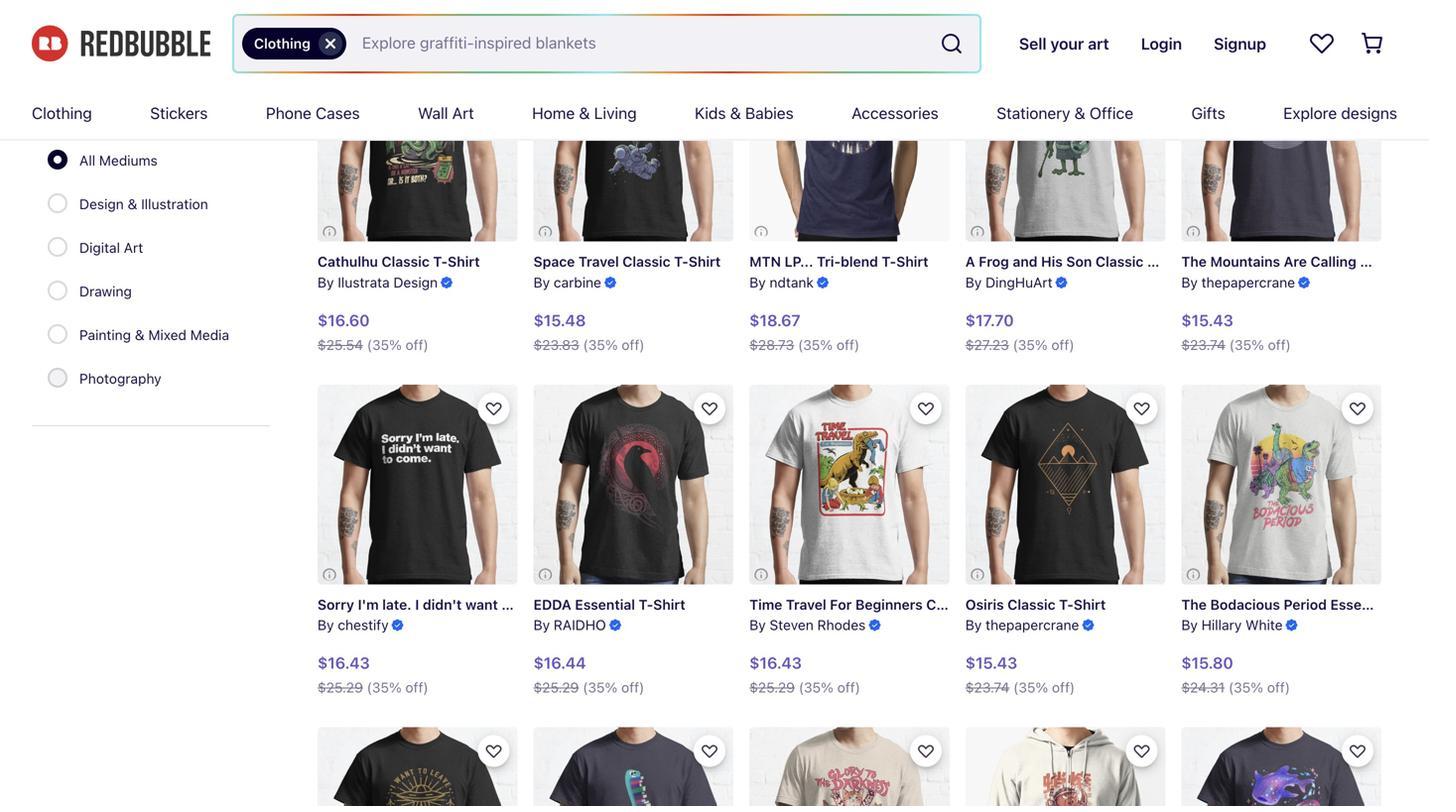 Task type: describe. For each thing, give the bounding box(es) containing it.
off) for mtn lp... tri-blend t-shirt
[[837, 337, 860, 353]]

by for edda essential t-shirt
[[534, 618, 550, 634]]

t- right 'calling'
[[1412, 254, 1426, 270]]

i
[[415, 597, 419, 613]]

time travel for beginners classic t-shirt
[[750, 597, 1025, 613]]

phone cases link
[[266, 87, 360, 139]]

$25.29 for steven
[[750, 680, 795, 696]]

by for time travel for beginners classic t-shirt
[[750, 618, 766, 634]]

$16.60
[[318, 311, 370, 330]]

by chestify
[[318, 617, 389, 634]]

dinghuart
[[986, 274, 1053, 291]]

chestify
[[338, 617, 389, 634]]

wall art
[[418, 104, 474, 123]]

classic up raidho
[[563, 597, 611, 613]]

space
[[534, 254, 575, 270]]

the for $15.80
[[1181, 597, 1207, 613]]

by dinghuart
[[965, 274, 1053, 291]]

redbubble logo image
[[32, 26, 210, 62]]

$24.31
[[1181, 680, 1225, 696]]

want
[[465, 597, 498, 613]]

(35% for sorry i'm late. i didn't want to come. classic t-shirt
[[367, 680, 402, 696]]

son
[[1066, 254, 1092, 270]]

classic right the son
[[1096, 254, 1144, 270]]

travel for $15.48
[[579, 254, 619, 270]]

stickers
[[150, 104, 208, 123]]

off) for time travel for beginners classic t-shirt
[[837, 680, 860, 696]]

$15.43 for osiris
[[965, 654, 1017, 673]]

time travel for beginners classic t-shirt image
[[750, 385, 950, 585]]

all
[[79, 152, 95, 169]]

t- right edda
[[615, 597, 629, 613]]

bodacious
[[1210, 597, 1280, 613]]

travel for $16.43
[[786, 597, 826, 613]]

$23.74 for osiris
[[965, 680, 1010, 696]]

frog
[[979, 254, 1009, 270]]

$15.48 $23.83 (35% off)
[[534, 311, 645, 353]]

edda essential t-shirt image
[[534, 385, 734, 585]]

ndtank
[[770, 274, 814, 291]]

mtn lp... tri-blend t-shirt image
[[750, 42, 950, 242]]

Search term search field
[[346, 16, 932, 71]]

1 vertical spatial design
[[393, 274, 438, 291]]

a
[[965, 254, 975, 270]]

$16.44
[[534, 654, 586, 673]]

classic up $15.48 $23.83 (35% off)
[[623, 254, 670, 270]]

stationery
[[997, 104, 1070, 123]]

by for a frog and his son classic t-shirt
[[965, 274, 982, 291]]

blend
[[841, 254, 878, 270]]

t- up '$16.44 $25.29 (35% off)' in the left bottom of the page
[[639, 597, 653, 613]]

calling
[[1311, 254, 1357, 270]]

phone
[[266, 104, 311, 123]]

$23.83
[[534, 337, 579, 353]]

off) for the mountains are calling classic t-s
[[1268, 337, 1291, 353]]

& for kids
[[730, 104, 741, 123]]

photography
[[79, 371, 161, 387]]

$17.70 $27.23 (35% off)
[[965, 311, 1074, 353]]

living
[[594, 104, 637, 123]]

off) for space travel classic t-shirt
[[622, 337, 645, 353]]

wall
[[418, 104, 448, 123]]

tri-
[[817, 254, 841, 270]]

t- right osiris in the bottom right of the page
[[1059, 597, 1074, 613]]

$15.43 $23.74 (35% off) for mountains
[[1181, 311, 1291, 353]]

by for the bodacious period essential t-shi
[[1181, 618, 1198, 634]]

medium
[[97, 108, 150, 124]]

t- up "by ilustrata design" on the top left
[[433, 254, 448, 270]]

white
[[1246, 618, 1283, 634]]

edda essential t-shirt
[[534, 597, 685, 613]]

(35% for a frog and his son classic t-shirt
[[1013, 337, 1048, 353]]

painting & mixed media
[[79, 327, 229, 343]]

the mountains are calling classic t-s
[[1181, 254, 1429, 270]]

stationery & office
[[997, 104, 1133, 123]]

$16.43 $25.29 (35% off) for steven
[[750, 654, 860, 696]]

$16.43 for chestify
[[318, 654, 370, 673]]

& for home
[[579, 104, 590, 123]]

carbine
[[554, 274, 601, 291]]

osiris classic t-shirt
[[965, 597, 1106, 613]]

mountains
[[1210, 254, 1280, 270]]

(35% for cathulhu classic t-shirt
[[367, 337, 402, 353]]

accessories
[[852, 104, 939, 123]]

off) for the bodacious period essential t-shi
[[1267, 680, 1290, 696]]

artwork medium
[[40, 108, 150, 124]]

clothing inside button
[[254, 35, 311, 52]]

home & living link
[[532, 87, 637, 139]]

sorry
[[318, 597, 354, 613]]

i'm
[[358, 597, 379, 613]]

by steven rhodes
[[750, 618, 866, 634]]

for
[[830, 597, 852, 613]]

are
[[1284, 254, 1307, 270]]

$27.23
[[965, 337, 1009, 353]]

artwork
[[40, 108, 93, 124]]

come.
[[519, 597, 560, 613]]

art for digital art
[[124, 240, 143, 256]]

(35% for osiris classic t-shirt
[[1013, 680, 1048, 696]]

didn't
[[423, 597, 462, 613]]

clothing link
[[32, 87, 92, 139]]

phone cases
[[266, 104, 360, 123]]

t- right period at the right of page
[[1394, 597, 1409, 613]]

illustration
[[141, 196, 208, 212]]

t- right the beginners
[[978, 597, 992, 613]]

kids & babies
[[695, 104, 794, 123]]

space travel classic t-shirt image
[[534, 42, 734, 242]]

(35% for mtn lp... tri-blend t-shirt
[[798, 337, 833, 353]]

by hillary white
[[1181, 618, 1283, 634]]

& for stationery
[[1075, 104, 1086, 123]]

t- right blend in the right top of the page
[[882, 254, 896, 270]]

rhodes
[[817, 618, 866, 634]]

kids & babies link
[[695, 87, 794, 139]]

classic right osiris in the bottom right of the page
[[1008, 597, 1056, 613]]

cathulhu classic t-shirt image
[[318, 42, 518, 242]]

$15.48
[[534, 311, 586, 330]]

& for painting
[[135, 327, 145, 343]]

(35% for edda essential t-shirt
[[583, 680, 618, 696]]

explore
[[1283, 104, 1337, 123]]

by thepapercrane for mountains
[[1181, 274, 1295, 291]]

explore designs
[[1283, 104, 1397, 123]]

artwork medium option group
[[48, 140, 241, 402]]

by for cathulhu classic t-shirt
[[318, 274, 334, 291]]

design inside artwork medium option group
[[79, 196, 124, 212]]

osiris classic t-shirt image
[[965, 385, 1166, 585]]

ilustrata
[[338, 274, 390, 291]]

off) for edda essential t-shirt
[[621, 680, 644, 696]]

mixed
[[148, 327, 187, 343]]

$15.80
[[1181, 654, 1233, 673]]

and
[[1013, 254, 1038, 270]]

by for sorry i'm late. i didn't want to come. classic t-shirt
[[318, 617, 334, 634]]

(35% for the mountains are calling classic t-s
[[1229, 337, 1264, 353]]



Task type: vqa. For each thing, say whether or not it's contained in the screenshot.
the Osiris Classic T-Shirt image
yes



Task type: locate. For each thing, give the bounding box(es) containing it.
0 vertical spatial art
[[452, 104, 474, 123]]

by ndtank
[[750, 274, 814, 291]]

0 vertical spatial design
[[79, 196, 124, 212]]

his
[[1041, 254, 1063, 270]]

1 vertical spatial thepapercrane
[[986, 618, 1079, 634]]

$23.74 down osiris in the bottom right of the page
[[965, 680, 1010, 696]]

$25.29 down $16.44
[[534, 680, 579, 696]]

0 vertical spatial by thepapercrane
[[1181, 274, 1295, 291]]

1 horizontal spatial $25.29
[[534, 680, 579, 696]]

explore designs link
[[1283, 87, 1397, 139]]

1 vertical spatial $15.43
[[965, 654, 1017, 673]]

design down cathulhu classic t-shirt at the top
[[393, 274, 438, 291]]

essential right period at the right of page
[[1330, 597, 1391, 613]]

home & living
[[532, 104, 637, 123]]

by carbine
[[534, 274, 601, 291]]

1 horizontal spatial design
[[393, 274, 438, 291]]

1 horizontal spatial $15.43 $23.74 (35% off)
[[1181, 311, 1291, 353]]

$16.43 down by chestify
[[318, 654, 370, 673]]

$15.43 for the
[[1181, 311, 1233, 330]]

drawing
[[79, 283, 132, 300]]

$25.29 for raidho
[[534, 680, 579, 696]]

$16.43 $25.29 (35% off)
[[318, 654, 428, 696], [750, 654, 860, 696]]

by ilustrata design
[[318, 274, 438, 291]]

0 horizontal spatial design
[[79, 196, 124, 212]]

off) down edda essential t-shirt
[[621, 680, 644, 696]]

sorry i'm late. i didn't want to come. classic t-shirt image
[[318, 385, 518, 585]]

beginners
[[855, 597, 923, 613]]

(35% down $16.44
[[583, 680, 618, 696]]

$15.43 down osiris in the bottom right of the page
[[965, 654, 1017, 673]]

travel up by steven rhodes
[[786, 597, 826, 613]]

off) for osiris classic t-shirt
[[1052, 680, 1075, 696]]

the mountains are calling classic t-shirt image
[[1181, 42, 1382, 242]]

the
[[1181, 254, 1207, 270], [1181, 597, 1207, 613]]

1 $25.29 from the left
[[318, 680, 363, 696]]

2 $25.29 from the left
[[534, 680, 579, 696]]

art right wall
[[452, 104, 474, 123]]

clothing up all
[[32, 104, 92, 123]]

off) for cathulhu classic t-shirt
[[406, 337, 429, 353]]

(35% down chestify
[[367, 680, 402, 696]]

painting
[[79, 327, 131, 343]]

(35% down osiris classic t-shirt
[[1013, 680, 1048, 696]]

off) inside $16.60 $25.54 (35% off)
[[406, 337, 429, 353]]

None radio
[[48, 150, 67, 170], [48, 281, 67, 301], [48, 325, 67, 344], [48, 368, 67, 388], [48, 150, 67, 170], [48, 281, 67, 301], [48, 325, 67, 344], [48, 368, 67, 388]]

$15.43 $23.74 (35% off) down osiris classic t-shirt
[[965, 654, 1075, 696]]

art inside option group
[[124, 240, 143, 256]]

2 $16.43 $25.29 (35% off) from the left
[[750, 654, 860, 696]]

$16.44 $25.29 (35% off)
[[534, 654, 644, 696]]

by thepapercrane for classic
[[965, 618, 1079, 634]]

s
[[1426, 254, 1429, 270]]

$16.60 $25.54 (35% off)
[[318, 311, 429, 353]]

a frog and his son classic t-shirt
[[965, 254, 1194, 270]]

0 horizontal spatial $25.29
[[318, 680, 363, 696]]

$25.54
[[318, 337, 363, 353]]

the for $15.43
[[1181, 254, 1207, 270]]

menu bar containing clothing
[[32, 87, 1397, 139]]

clothing up phone
[[254, 35, 311, 52]]

(35% right $27.23
[[1013, 337, 1048, 353]]

t- right the son
[[1147, 254, 1162, 270]]

office
[[1090, 104, 1133, 123]]

period
[[1284, 597, 1327, 613]]

$25.29 inside '$16.44 $25.29 (35% off)'
[[534, 680, 579, 696]]

& left living
[[579, 104, 590, 123]]

cathulhu
[[318, 254, 378, 270]]

edda
[[534, 597, 571, 613]]

gifts
[[1192, 104, 1225, 123]]

menu bar
[[32, 87, 1397, 139]]

$25.29 for chestify
[[318, 680, 363, 696]]

0 vertical spatial $23.74
[[1181, 337, 1226, 353]]

(35% inside '$16.44 $25.29 (35% off)'
[[583, 680, 618, 696]]

(35% for the bodacious period essential t-shi
[[1229, 680, 1263, 696]]

1 horizontal spatial essential
[[1330, 597, 1391, 613]]

(35% inside $16.60 $25.54 (35% off)
[[367, 337, 402, 353]]

& for design
[[128, 196, 137, 212]]

kids
[[695, 104, 726, 123]]

accessories link
[[852, 87, 939, 139]]

0 vertical spatial travel
[[579, 254, 619, 270]]

essential
[[575, 597, 635, 613], [1330, 597, 1391, 613]]

space travel classic t-shirt
[[534, 254, 721, 270]]

(35% inside "$17.70 $27.23 (35% off)"
[[1013, 337, 1048, 353]]

artwork medium button
[[32, 92, 270, 140]]

off) down i
[[405, 680, 428, 696]]

1 vertical spatial travel
[[786, 597, 826, 613]]

(35% right $28.73 on the right top of page
[[798, 337, 833, 353]]

1 vertical spatial $23.74
[[965, 680, 1010, 696]]

$25.29 down by chestify
[[318, 680, 363, 696]]

off) for sorry i'm late. i didn't want to come. classic t-shirt
[[405, 680, 428, 696]]

the bodacious period essential t-shi
[[1181, 597, 1429, 613]]

thepapercrane for mountains
[[1202, 274, 1295, 291]]

digital art
[[79, 240, 143, 256]]

to
[[502, 597, 515, 613]]

$16.43 down steven at the right
[[750, 654, 802, 673]]

shirt
[[448, 254, 480, 270], [689, 254, 721, 270], [896, 254, 929, 270], [1162, 254, 1194, 270], [629, 597, 662, 613], [653, 597, 685, 613], [992, 597, 1025, 613], [1074, 597, 1106, 613]]

$15.80 $24.31 (35% off)
[[1181, 654, 1290, 696]]

off) right $23.83
[[622, 337, 645, 353]]

$23.74 for the
[[1181, 337, 1226, 353]]

Clothing field
[[234, 16, 979, 71]]

a frog and his son classic t-shirt image
[[965, 42, 1166, 242]]

(35% inside $15.48 $23.83 (35% off)
[[583, 337, 618, 353]]

by for space travel classic t-shirt
[[534, 274, 550, 291]]

classic right the beginners
[[926, 597, 974, 613]]

1 vertical spatial the
[[1181, 597, 1207, 613]]

t-
[[433, 254, 448, 270], [674, 254, 689, 270], [882, 254, 896, 270], [1147, 254, 1162, 270], [1412, 254, 1426, 270], [615, 597, 629, 613], [639, 597, 653, 613], [978, 597, 992, 613], [1059, 597, 1074, 613], [1394, 597, 1409, 613]]

time
[[750, 597, 782, 613]]

0 horizontal spatial $15.43 $23.74 (35% off)
[[965, 654, 1075, 696]]

off) down osiris classic t-shirt
[[1052, 680, 1075, 696]]

art
[[452, 104, 474, 123], [124, 240, 143, 256]]

0 vertical spatial the
[[1181, 254, 1207, 270]]

$15.43 $23.74 (35% off) for classic
[[965, 654, 1075, 696]]

0 horizontal spatial $23.74
[[965, 680, 1010, 696]]

$28.73
[[750, 337, 794, 353]]

off) inside "$17.70 $27.23 (35% off)"
[[1051, 337, 1074, 353]]

designs
[[1341, 104, 1397, 123]]

(35% inside $15.80 $24.31 (35% off)
[[1229, 680, 1263, 696]]

cases
[[316, 104, 360, 123]]

2 essential from the left
[[1330, 597, 1391, 613]]

off) inside $18.67 $28.73 (35% off)
[[837, 337, 860, 353]]

1 vertical spatial art
[[124, 240, 143, 256]]

0 vertical spatial clothing
[[254, 35, 311, 52]]

art right digital
[[124, 240, 143, 256]]

2 horizontal spatial $25.29
[[750, 680, 795, 696]]

gifts link
[[1192, 87, 1225, 139]]

raidho
[[554, 618, 606, 634]]

2 $16.43 from the left
[[750, 654, 802, 673]]

thepapercrane down osiris classic t-shirt
[[986, 618, 1079, 634]]

1 vertical spatial clothing
[[32, 104, 92, 123]]

(35% down by steven rhodes
[[799, 680, 834, 696]]

travel up carbine
[[579, 254, 619, 270]]

off) down are
[[1268, 337, 1291, 353]]

1 horizontal spatial by thepapercrane
[[1181, 274, 1295, 291]]

$15.43 down the mountains
[[1181, 311, 1233, 330]]

$16.43 $25.29 (35% off) down chestify
[[318, 654, 428, 696]]

0 vertical spatial $15.43
[[1181, 311, 1233, 330]]

0 vertical spatial $15.43 $23.74 (35% off)
[[1181, 311, 1291, 353]]

hillary
[[1202, 618, 1242, 634]]

thepapercrane down the mountains
[[1202, 274, 1295, 291]]

(35% for space travel classic t-shirt
[[583, 337, 618, 353]]

(35% down the mountains
[[1229, 337, 1264, 353]]

mediums
[[99, 152, 158, 169]]

steven
[[770, 618, 814, 634]]

mtn lp... tri-blend t-shirt
[[750, 254, 929, 270]]

the bodacious period essential t-shirt image
[[1181, 385, 1382, 585]]

art for wall art
[[452, 104, 474, 123]]

3 $25.29 from the left
[[750, 680, 795, 696]]

0 vertical spatial thepapercrane
[[1202, 274, 1295, 291]]

1 horizontal spatial art
[[452, 104, 474, 123]]

by for mtn lp... tri-blend t-shirt
[[750, 274, 766, 291]]

osiris
[[965, 597, 1004, 613]]

1 $16.43 from the left
[[318, 654, 370, 673]]

stationery & office link
[[997, 87, 1133, 139]]

$16.43 for steven
[[750, 654, 802, 673]]

babies
[[745, 104, 794, 123]]

(35%
[[367, 337, 402, 353], [583, 337, 618, 353], [798, 337, 833, 353], [1013, 337, 1048, 353], [1229, 337, 1264, 353], [367, 680, 402, 696], [583, 680, 618, 696], [799, 680, 834, 696], [1013, 680, 1048, 696], [1229, 680, 1263, 696]]

1 vertical spatial by thepapercrane
[[965, 618, 1079, 634]]

off) down the rhodes at the right bottom of the page
[[837, 680, 860, 696]]

by for osiris classic t-shirt
[[965, 618, 982, 634]]

sorry i'm late. i didn't want to come. classic t-shirt
[[318, 597, 662, 613]]

off) right $27.23
[[1051, 337, 1074, 353]]

essential up raidho
[[575, 597, 635, 613]]

& left mixed
[[135, 327, 145, 343]]

0 horizontal spatial $15.43
[[965, 654, 1017, 673]]

classic up "by ilustrata design" on the top left
[[382, 254, 430, 270]]

$15.43 $23.74 (35% off) down the mountains
[[1181, 311, 1291, 353]]

t- left mtn
[[674, 254, 689, 270]]

2 the from the top
[[1181, 597, 1207, 613]]

off) right $28.73 on the right top of page
[[837, 337, 860, 353]]

(35% right $24.31
[[1229, 680, 1263, 696]]

0 horizontal spatial clothing
[[32, 104, 92, 123]]

1 the from the top
[[1181, 254, 1207, 270]]

$16.43 $25.29 (35% off) for chestify
[[318, 654, 428, 696]]

by thepapercrane down osiris classic t-shirt
[[965, 618, 1079, 634]]

wall art link
[[418, 87, 474, 139]]

1 horizontal spatial clothing
[[254, 35, 311, 52]]

1 horizontal spatial travel
[[786, 597, 826, 613]]

$23.74 down the mountains
[[1181, 337, 1226, 353]]

(35% right $23.83
[[583, 337, 618, 353]]

(35% right $25.54
[[367, 337, 402, 353]]

stickers link
[[150, 87, 208, 139]]

0 horizontal spatial $16.43
[[318, 654, 370, 673]]

1 essential from the left
[[575, 597, 635, 613]]

off) for a frog and his son classic t-shirt
[[1051, 337, 1074, 353]]

0 horizontal spatial by thepapercrane
[[965, 618, 1079, 634]]

digital
[[79, 240, 120, 256]]

off) down "by ilustrata design" on the top left
[[406, 337, 429, 353]]

the left the mountains
[[1181, 254, 1207, 270]]

by thepapercrane down the mountains
[[1181, 274, 1295, 291]]

1 horizontal spatial thepapercrane
[[1202, 274, 1295, 291]]

0 horizontal spatial essential
[[575, 597, 635, 613]]

design
[[79, 196, 124, 212], [393, 274, 438, 291]]

all mediums
[[79, 152, 158, 169]]

mtn
[[750, 254, 781, 270]]

the up hillary
[[1181, 597, 1207, 613]]

1 horizontal spatial $16.43
[[750, 654, 802, 673]]

off) inside $15.48 $23.83 (35% off)
[[622, 337, 645, 353]]

(35% inside $18.67 $28.73 (35% off)
[[798, 337, 833, 353]]

design up digital
[[79, 196, 124, 212]]

classic left the s
[[1360, 254, 1408, 270]]

clothing button
[[242, 28, 346, 60]]

None radio
[[48, 194, 67, 213], [48, 237, 67, 257], [48, 194, 67, 213], [48, 237, 67, 257]]

off) inside $15.80 $24.31 (35% off)
[[1267, 680, 1290, 696]]

clothing
[[254, 35, 311, 52], [32, 104, 92, 123]]

by raidho
[[534, 618, 606, 634]]

thepapercrane
[[1202, 274, 1295, 291], [986, 618, 1079, 634]]

0 horizontal spatial $16.43 $25.29 (35% off)
[[318, 654, 428, 696]]

late.
[[382, 597, 412, 613]]

1 horizontal spatial $16.43 $25.29 (35% off)
[[750, 654, 860, 696]]

off) down white on the right bottom of the page
[[1267, 680, 1290, 696]]

$25.29 down steven at the right
[[750, 680, 795, 696]]

design & illustration
[[79, 196, 208, 212]]

0 horizontal spatial travel
[[579, 254, 619, 270]]

(35% for time travel for beginners classic t-shirt
[[799, 680, 834, 696]]

by for the mountains are calling classic t-s
[[1181, 274, 1198, 291]]

& left illustration on the top of the page
[[128, 196, 137, 212]]

1 horizontal spatial $15.43
[[1181, 311, 1233, 330]]

$25.29
[[318, 680, 363, 696], [534, 680, 579, 696], [750, 680, 795, 696]]

$18.67 $28.73 (35% off)
[[750, 311, 860, 353]]

0 horizontal spatial art
[[124, 240, 143, 256]]

1 vertical spatial $15.43 $23.74 (35% off)
[[965, 654, 1075, 696]]

$16.43 $25.29 (35% off) down by steven rhodes
[[750, 654, 860, 696]]

shi
[[1409, 597, 1429, 613]]

1 $16.43 $25.29 (35% off) from the left
[[318, 654, 428, 696]]

& right kids
[[730, 104, 741, 123]]

1 horizontal spatial $23.74
[[1181, 337, 1226, 353]]

thepapercrane for classic
[[986, 618, 1079, 634]]

off) inside '$16.44 $25.29 (35% off)'
[[621, 680, 644, 696]]

$15.43 $23.74 (35% off)
[[1181, 311, 1291, 353], [965, 654, 1075, 696]]

0 horizontal spatial thepapercrane
[[986, 618, 1079, 634]]

& left "office"
[[1075, 104, 1086, 123]]



